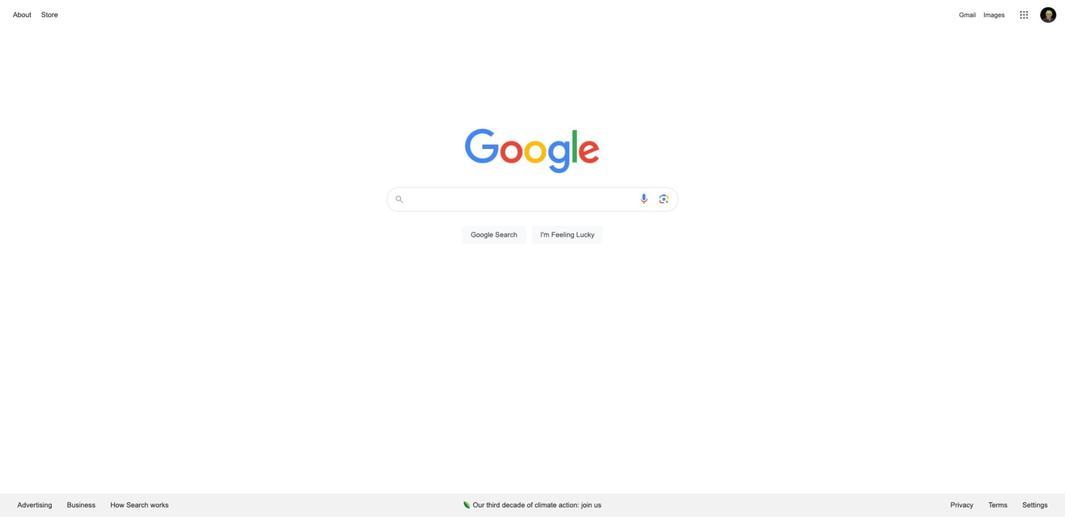 Task type: describe. For each thing, give the bounding box(es) containing it.
google image
[[465, 129, 601, 175]]

search by voice image
[[638, 193, 650, 205]]



Task type: vqa. For each thing, say whether or not it's contained in the screenshot.
Search by voice image
yes



Task type: locate. For each thing, give the bounding box(es) containing it.
search by image image
[[658, 193, 670, 205]]

None search field
[[10, 185, 1055, 256]]



